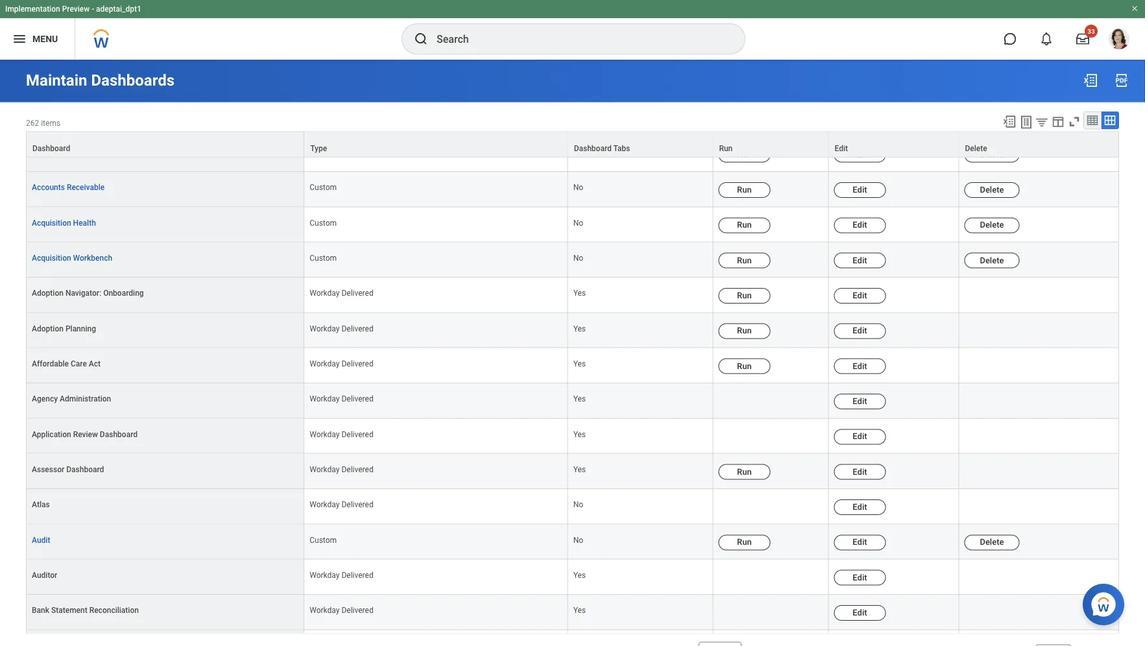 Task type: locate. For each thing, give the bounding box(es) containing it.
1 accounts from the top
[[32, 148, 65, 157]]

8 delivered from the top
[[342, 571, 374, 580]]

accounts up acquisition health link
[[32, 183, 65, 192]]

row header for 12th "row" from the top of the maintain dashboards main content
[[26, 631, 305, 646]]

maintain dashboards main content
[[0, 60, 1145, 646]]

workday delivered
[[310, 289, 374, 298], [310, 324, 374, 333], [310, 360, 374, 369], [310, 395, 374, 404], [310, 430, 374, 439], [310, 465, 374, 474], [310, 501, 374, 510], [310, 571, 374, 580], [310, 606, 374, 616]]

acquisition down 'acquisition health'
[[32, 254, 71, 263]]

application
[[32, 430, 71, 439]]

health
[[73, 219, 96, 228]]

dashboard down items
[[32, 144, 70, 153]]

1 edit button from the top
[[834, 147, 886, 163]]

3 yes from the top
[[573, 324, 586, 333]]

implementation
[[5, 5, 60, 14]]

type button
[[305, 132, 568, 157]]

5 yes from the top
[[573, 395, 586, 404]]

11 row from the top
[[26, 525, 1119, 560]]

8 run button from the top
[[719, 465, 771, 480]]

2 delete button from the top
[[965, 183, 1020, 198]]

workday delivered for affordable care act
[[310, 360, 374, 369]]

5 delete button from the top
[[965, 535, 1020, 551]]

workday for affordable care act
[[310, 360, 340, 369]]

custom
[[310, 148, 337, 157], [310, 183, 337, 192], [310, 219, 337, 228], [310, 254, 337, 263], [310, 536, 337, 545]]

3 workday from the top
[[310, 360, 340, 369]]

yes
[[573, 148, 586, 157], [573, 289, 586, 298], [573, 324, 586, 333], [573, 360, 586, 369], [573, 395, 586, 404], [573, 430, 586, 439], [573, 465, 586, 474], [573, 571, 586, 580], [573, 606, 586, 616]]

4 workday from the top
[[310, 395, 340, 404]]

33
[[1088, 27, 1095, 35]]

1 no from the top
[[573, 183, 583, 192]]

delete
[[965, 144, 987, 153], [980, 150, 1004, 160], [980, 185, 1004, 195], [980, 220, 1004, 230], [980, 256, 1004, 265], [980, 538, 1004, 547]]

run
[[719, 144, 733, 153], [737, 150, 752, 160], [737, 185, 752, 195], [737, 220, 752, 230], [737, 256, 752, 265], [737, 291, 752, 301], [737, 326, 752, 336], [737, 361, 752, 371], [737, 467, 752, 477], [737, 538, 752, 547]]

dashboard right review
[[100, 430, 138, 439]]

assessor
[[32, 465, 64, 474]]

cell
[[305, 102, 568, 137], [568, 102, 713, 137], [713, 102, 829, 137], [829, 102, 959, 137], [959, 102, 1119, 137], [959, 278, 1119, 313], [959, 313, 1119, 349], [959, 349, 1119, 384], [713, 384, 829, 419], [959, 384, 1119, 419], [713, 419, 829, 454], [959, 419, 1119, 454], [959, 454, 1119, 490], [713, 490, 829, 525], [959, 490, 1119, 525], [713, 560, 829, 595], [959, 560, 1119, 595], [713, 595, 829, 631], [959, 595, 1119, 631], [305, 631, 568, 646], [568, 631, 713, 646], [713, 631, 829, 646], [829, 631, 959, 646], [959, 631, 1119, 646]]

6 workday from the top
[[310, 465, 340, 474]]

row containing dashboard
[[26, 131, 1119, 157]]

delivered for auditor
[[342, 571, 374, 580]]

workday delivered for bank statement reconciliation
[[310, 606, 374, 616]]

close environment banner image
[[1131, 5, 1139, 12]]

profile logan mcneil image
[[1109, 29, 1130, 52]]

7 edit button from the top
[[834, 359, 886, 375]]

expand table image
[[1104, 114, 1117, 127]]

1 run button from the top
[[719, 147, 771, 163]]

adoption inside adoption planning element
[[32, 324, 64, 333]]

workday
[[310, 289, 340, 298], [310, 324, 340, 333], [310, 360, 340, 369], [310, 395, 340, 404], [310, 430, 340, 439], [310, 465, 340, 474], [310, 501, 340, 510], [310, 571, 340, 580], [310, 606, 340, 616]]

7 delivered from the top
[[342, 501, 374, 510]]

2 edit row from the top
[[26, 419, 1119, 454]]

9 workday delivered from the top
[[310, 606, 374, 616]]

4 run button from the top
[[719, 253, 771, 269]]

2 run button from the top
[[719, 183, 771, 198]]

9 workday from the top
[[310, 606, 340, 616]]

custom for health
[[310, 219, 337, 228]]

2 row header from the top
[[26, 631, 305, 646]]

accounts payable manager
[[32, 148, 127, 157]]

1 vertical spatial accounts
[[32, 183, 65, 192]]

dashboard
[[32, 144, 70, 153], [574, 144, 612, 153], [100, 430, 138, 439], [66, 465, 104, 474]]

3 workday delivered from the top
[[310, 360, 374, 369]]

row
[[26, 102, 1119, 137], [26, 131, 1119, 157], [26, 137, 1119, 172], [26, 172, 1119, 208], [26, 208, 1119, 243], [26, 243, 1119, 278], [26, 278, 1119, 313], [26, 313, 1119, 349], [26, 349, 1119, 384], [26, 454, 1119, 490], [26, 525, 1119, 560], [26, 631, 1119, 646]]

7 run button from the top
[[719, 359, 771, 375]]

2 accounts from the top
[[32, 183, 65, 192]]

delete button for audit
[[965, 535, 1020, 551]]

14 edit button from the top
[[834, 606, 886, 621]]

dashboard inside popup button
[[574, 144, 612, 153]]

3 no from the top
[[573, 254, 583, 263]]

8 workday delivered from the top
[[310, 571, 374, 580]]

adoption left the "navigator:" on the left top of page
[[32, 289, 64, 298]]

edit row
[[26, 384, 1119, 419], [26, 419, 1119, 454], [26, 490, 1119, 525], [26, 560, 1119, 595], [26, 595, 1119, 631]]

1 edit row from the top
[[26, 384, 1119, 419]]

search image
[[413, 31, 429, 47]]

1 workday from the top
[[310, 289, 340, 298]]

accounts receivable
[[32, 183, 105, 192]]

5 workday delivered from the top
[[310, 430, 374, 439]]

0 vertical spatial accounts
[[32, 148, 65, 157]]

adoption planning element
[[32, 322, 96, 333]]

4 custom from the top
[[310, 254, 337, 263]]

2 no from the top
[[573, 219, 583, 228]]

2 workday delivered from the top
[[310, 324, 374, 333]]

12 row from the top
[[26, 631, 1119, 646]]

2 delivered from the top
[[342, 324, 374, 333]]

adoption
[[32, 289, 64, 298], [32, 324, 64, 333]]

row header down the reconciliation
[[26, 631, 305, 646]]

workday for adoption planning
[[310, 324, 340, 333]]

0 vertical spatial row header
[[26, 102, 305, 137]]

acquisition workbench link
[[32, 251, 112, 263]]

1 custom from the top
[[310, 148, 337, 157]]

6 delivered from the top
[[342, 465, 374, 474]]

5 workday from the top
[[310, 430, 340, 439]]

8 workday from the top
[[310, 571, 340, 580]]

1 vertical spatial acquisition
[[32, 254, 71, 263]]

dashboard tabs
[[574, 144, 630, 153]]

atlas element
[[32, 498, 50, 510]]

edit button
[[834, 147, 886, 163], [834, 183, 886, 198], [834, 218, 886, 234], [834, 253, 886, 269], [834, 288, 886, 304], [834, 324, 886, 339], [834, 359, 886, 375], [834, 394, 886, 410], [834, 429, 886, 445], [834, 465, 886, 480], [834, 500, 886, 516], [834, 535, 886, 551], [834, 571, 886, 586], [834, 606, 886, 621]]

delivered for affordable care act
[[342, 360, 374, 369]]

tabs
[[614, 144, 630, 153]]

8 edit button from the top
[[834, 394, 886, 410]]

application review dashboard
[[32, 430, 138, 439]]

row header
[[26, 102, 305, 137], [26, 631, 305, 646]]

2 workday from the top
[[310, 324, 340, 333]]

no
[[573, 183, 583, 192], [573, 219, 583, 228], [573, 254, 583, 263], [573, 501, 583, 510], [573, 536, 583, 545]]

yes for adoption planning
[[573, 324, 586, 333]]

7 workday delivered from the top
[[310, 501, 374, 510]]

workbench
[[73, 254, 112, 263]]

type
[[310, 144, 327, 153]]

preview
[[62, 5, 90, 14]]

1 vertical spatial row header
[[26, 631, 305, 646]]

accounts for accounts receivable
[[32, 183, 65, 192]]

2 row from the top
[[26, 131, 1119, 157]]

dashboards
[[91, 71, 175, 90]]

4 edit button from the top
[[834, 253, 886, 269]]

delete inside popup button
[[965, 144, 987, 153]]

3 custom from the top
[[310, 219, 337, 228]]

3 delete button from the top
[[965, 218, 1020, 234]]

yes for adoption navigator: onboarding
[[573, 289, 586, 298]]

delivered for bank statement reconciliation
[[342, 606, 374, 616]]

workday delivered for adoption planning
[[310, 324, 374, 333]]

workday delivered for agency administration
[[310, 395, 374, 404]]

audit link
[[32, 533, 50, 545]]

3 delivered from the top
[[342, 360, 374, 369]]

adoption inside adoption navigator: onboarding element
[[32, 289, 64, 298]]

1 vertical spatial adoption
[[32, 324, 64, 333]]

delivered
[[342, 289, 374, 298], [342, 324, 374, 333], [342, 360, 374, 369], [342, 395, 374, 404], [342, 430, 374, 439], [342, 465, 374, 474], [342, 501, 374, 510], [342, 571, 374, 580], [342, 606, 374, 616]]

12 edit button from the top
[[834, 535, 886, 551]]

2 yes from the top
[[573, 289, 586, 298]]

run button
[[719, 147, 771, 163], [719, 183, 771, 198], [719, 218, 771, 234], [719, 253, 771, 269], [719, 288, 771, 304], [719, 324, 771, 339], [719, 359, 771, 375], [719, 465, 771, 480], [719, 535, 771, 551]]

run inside popup button
[[719, 144, 733, 153]]

5 edit row from the top
[[26, 595, 1119, 631]]

act
[[89, 360, 101, 369]]

dashboard tabs button
[[568, 132, 713, 157]]

adeptai_dpt1
[[96, 5, 141, 14]]

1 workday delivered from the top
[[310, 289, 374, 298]]

row header down dashboards
[[26, 102, 305, 137]]

bank
[[32, 606, 49, 616]]

9 run button from the top
[[719, 535, 771, 551]]

no for receivable
[[573, 183, 583, 192]]

9 delivered from the top
[[342, 606, 374, 616]]

accounts down items
[[32, 148, 65, 157]]

acquisition for acquisition health
[[32, 219, 71, 228]]

2 acquisition from the top
[[32, 254, 71, 263]]

workday delivered for atlas
[[310, 501, 374, 510]]

5 no from the top
[[573, 536, 583, 545]]

4 workday delivered from the top
[[310, 395, 374, 404]]

acquisition
[[32, 219, 71, 228], [32, 254, 71, 263]]

0 vertical spatial acquisition
[[32, 219, 71, 228]]

review
[[73, 430, 98, 439]]

262 items
[[26, 118, 60, 128]]

toolbar
[[997, 111, 1119, 131]]

workday for atlas
[[310, 501, 340, 510]]

7 workday from the top
[[310, 501, 340, 510]]

Search Workday  search field
[[437, 25, 718, 53]]

4 delivered from the top
[[342, 395, 374, 404]]

delivered for atlas
[[342, 501, 374, 510]]

acquisition health
[[32, 219, 96, 228]]

4 edit row from the top
[[26, 560, 1119, 595]]

7 row from the top
[[26, 278, 1119, 313]]

dashboard inside edit row
[[100, 430, 138, 439]]

1 acquisition from the top
[[32, 219, 71, 228]]

bank statement reconciliation
[[32, 606, 139, 616]]

4 yes from the top
[[573, 360, 586, 369]]

2 adoption from the top
[[32, 324, 64, 333]]

0 vertical spatial adoption
[[32, 289, 64, 298]]

maintain
[[26, 71, 87, 90]]

delete button
[[965, 147, 1020, 163], [965, 183, 1020, 198], [965, 218, 1020, 234], [965, 253, 1020, 269], [965, 535, 1020, 551]]

3 row from the top
[[26, 137, 1119, 172]]

receivable
[[67, 183, 105, 192]]

9 edit button from the top
[[834, 429, 886, 445]]

edit
[[835, 144, 848, 153], [853, 150, 867, 160], [853, 185, 867, 195], [853, 220, 867, 230], [853, 256, 867, 265], [853, 291, 867, 301], [853, 326, 867, 336], [853, 361, 867, 371], [853, 397, 867, 406], [853, 432, 867, 442], [853, 467, 867, 477], [853, 502, 867, 512], [853, 538, 867, 547], [853, 573, 867, 583], [853, 608, 867, 618]]

4 delete button from the top
[[965, 253, 1020, 269]]

1 row header from the top
[[26, 102, 305, 137]]

select to filter grid data image
[[1035, 115, 1049, 129]]

dashboard left tabs
[[574, 144, 612, 153]]

acquisition left "health" at top
[[32, 219, 71, 228]]

9 yes from the top
[[573, 606, 586, 616]]

menu banner
[[0, 0, 1145, 60]]

agency administration element
[[32, 392, 111, 404]]

accounts
[[32, 148, 65, 157], [32, 183, 65, 192]]

2 edit button from the top
[[834, 183, 886, 198]]

auditor
[[32, 571, 57, 580]]

1 adoption from the top
[[32, 289, 64, 298]]

agency administration
[[32, 395, 111, 404]]

4 row from the top
[[26, 172, 1119, 208]]

8 yes from the top
[[573, 571, 586, 580]]

2 custom from the top
[[310, 183, 337, 192]]

adoption left planning
[[32, 324, 64, 333]]

navigator:
[[65, 289, 101, 298]]

1 delivered from the top
[[342, 289, 374, 298]]



Task type: vqa. For each thing, say whether or not it's contained in the screenshot.
second Edit button from the bottom
yes



Task type: describe. For each thing, give the bounding box(es) containing it.
workday delivered for adoption navigator: onboarding
[[310, 289, 374, 298]]

delete button for acquisition workbench
[[965, 253, 1020, 269]]

5 custom from the top
[[310, 536, 337, 545]]

5 delivered from the top
[[342, 430, 374, 439]]

11 edit button from the top
[[834, 500, 886, 516]]

maintain dashboards
[[26, 71, 175, 90]]

items
[[41, 118, 60, 128]]

click to view/edit grid preferences image
[[1051, 115, 1066, 129]]

auditor element
[[32, 569, 57, 580]]

1 yes from the top
[[573, 148, 586, 157]]

agency
[[32, 395, 58, 404]]

adoption for adoption navigator: onboarding
[[32, 289, 64, 298]]

export to worksheets image
[[1019, 115, 1034, 130]]

13 edit button from the top
[[834, 571, 886, 586]]

run button
[[713, 132, 828, 157]]

export to excel image
[[1083, 73, 1099, 88]]

edit button
[[829, 132, 959, 157]]

menu button
[[0, 18, 75, 60]]

dashboard inside popup button
[[32, 144, 70, 153]]

custom for workbench
[[310, 254, 337, 263]]

application review dashboard element
[[32, 428, 138, 439]]

row header for 1st "row" from the top
[[26, 102, 305, 137]]

accounts payable manager link
[[32, 145, 127, 157]]

5 run button from the top
[[719, 288, 771, 304]]

onboarding
[[103, 289, 144, 298]]

1 row from the top
[[26, 102, 1119, 137]]

planning
[[65, 324, 96, 333]]

yes for bank statement reconciliation
[[573, 606, 586, 616]]

8 row from the top
[[26, 313, 1119, 349]]

10 row from the top
[[26, 454, 1119, 490]]

accounts receivable link
[[32, 181, 105, 192]]

1 delete button from the top
[[965, 147, 1020, 163]]

5 row from the top
[[26, 208, 1119, 243]]

toolbar inside maintain dashboards main content
[[997, 111, 1119, 131]]

inbox large image
[[1077, 32, 1090, 45]]

yes for affordable care act
[[573, 360, 586, 369]]

workday for auditor
[[310, 571, 340, 580]]

delete button
[[959, 132, 1119, 157]]

workday for bank statement reconciliation
[[310, 606, 340, 616]]

-
[[92, 5, 94, 14]]

delete button for accounts receivable
[[965, 183, 1020, 198]]

adoption for adoption planning
[[32, 324, 64, 333]]

delivered for adoption planning
[[342, 324, 374, 333]]

workday for agency administration
[[310, 395, 340, 404]]

7 yes from the top
[[573, 465, 586, 474]]

manager
[[96, 148, 127, 157]]

6 workday delivered from the top
[[310, 465, 374, 474]]

delivered for adoption navigator: onboarding
[[342, 289, 374, 298]]

workday for adoption navigator: onboarding
[[310, 289, 340, 298]]

affordable care act element
[[32, 357, 101, 369]]

dashboard button
[[27, 132, 304, 157]]

workday delivered for auditor
[[310, 571, 374, 580]]

justify image
[[12, 31, 27, 47]]

statement
[[51, 606, 87, 616]]

3 edit button from the top
[[834, 218, 886, 234]]

adoption navigator: onboarding element
[[32, 287, 144, 298]]

6 yes from the top
[[573, 430, 586, 439]]

delivered for agency administration
[[342, 395, 374, 404]]

table image
[[1086, 114, 1099, 127]]

notifications large image
[[1040, 32, 1053, 45]]

4 no from the top
[[573, 501, 583, 510]]

payable
[[67, 148, 94, 157]]

no for workbench
[[573, 254, 583, 263]]

accounts for accounts payable manager
[[32, 148, 65, 157]]

custom for receivable
[[310, 183, 337, 192]]

export to excel image
[[1003, 115, 1017, 129]]

edit inside popup button
[[835, 144, 848, 153]]

acquisition health link
[[32, 216, 96, 228]]

affordable
[[32, 360, 69, 369]]

implementation preview -   adeptai_dpt1
[[5, 5, 141, 14]]

affordable care act
[[32, 360, 101, 369]]

adoption planning
[[32, 324, 96, 333]]

3 run button from the top
[[719, 218, 771, 234]]

10 edit button from the top
[[834, 465, 886, 480]]

audit
[[32, 536, 50, 545]]

262
[[26, 118, 39, 128]]

6 run button from the top
[[719, 324, 771, 339]]

yes for agency administration
[[573, 395, 586, 404]]

no for health
[[573, 219, 583, 228]]

reconciliation
[[89, 606, 139, 616]]

6 row from the top
[[26, 243, 1119, 278]]

atlas
[[32, 501, 50, 510]]

fullscreen image
[[1068, 115, 1082, 129]]

custom for payable
[[310, 148, 337, 157]]

dashboard down review
[[66, 465, 104, 474]]

care
[[71, 360, 87, 369]]

acquisition for acquisition workbench
[[32, 254, 71, 263]]

3 edit row from the top
[[26, 490, 1119, 525]]

assessor dashboard
[[32, 465, 104, 474]]

33 button
[[1069, 25, 1098, 53]]

view printable version (pdf) image
[[1114, 73, 1130, 88]]

5 edit button from the top
[[834, 288, 886, 304]]

administration
[[60, 395, 111, 404]]

6 edit button from the top
[[834, 324, 886, 339]]

assessor dashboard element
[[32, 463, 104, 474]]

bank statement reconciliation element
[[32, 604, 139, 616]]

9 row from the top
[[26, 349, 1119, 384]]

yes for auditor
[[573, 571, 586, 580]]

acquisition workbench
[[32, 254, 112, 263]]

adoption navigator: onboarding
[[32, 289, 144, 298]]

menu
[[32, 33, 58, 44]]



